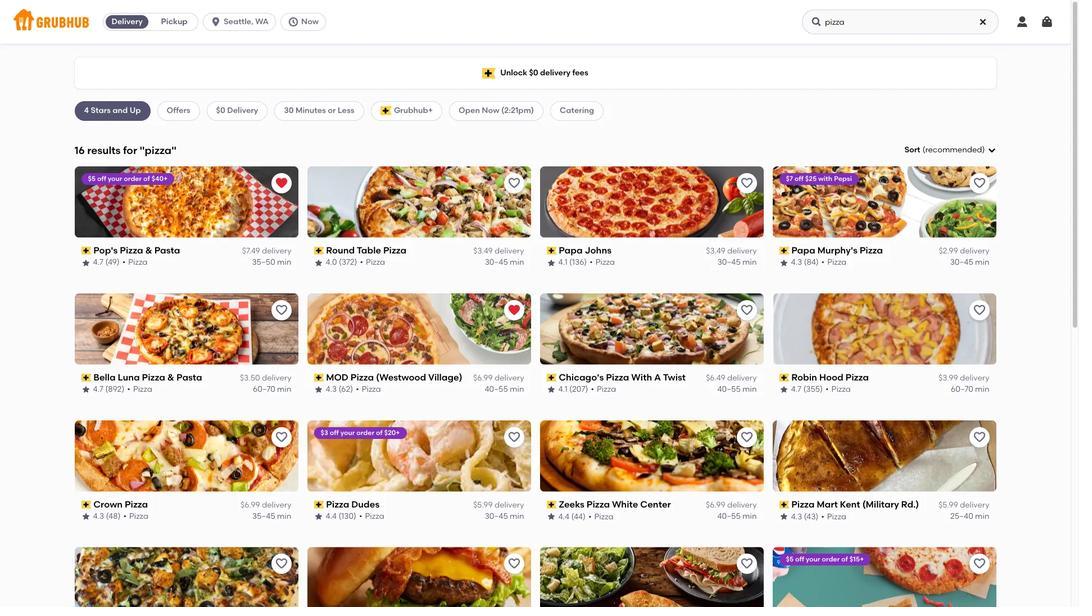Task type: describe. For each thing, give the bounding box(es) containing it.
subscription pass image for chicago's pizza with a twist
[[547, 374, 557, 382]]

save this restaurant image for zeeks pizza white center
[[740, 431, 754, 444]]

$6.99 delivery for mod pizza (westwood village)
[[474, 373, 524, 383]]

• for papa johns
[[590, 258, 593, 267]]

4.3 for pizza mart kent (military rd.)
[[792, 512, 803, 521]]

30–45 min for pizza dudes
[[485, 512, 524, 521]]

now button
[[281, 13, 331, 31]]

4.4 for pizza dudes
[[326, 512, 337, 521]]

pickup
[[161, 17, 188, 26]]

delivery for zeeks pizza white center
[[728, 500, 757, 510]]

chicago's pizza with a twist
[[559, 372, 686, 383]]

(43)
[[805, 512, 819, 521]]

$2.99 delivery
[[939, 246, 990, 256]]

$6.99 delivery for zeeks pizza white center
[[706, 500, 757, 510]]

save this restaurant image for bj's restaurant & brewhouse logo at the left bottom of the page
[[508, 558, 521, 571]]

pizza down dudes
[[365, 512, 385, 521]]

none field containing sort
[[905, 145, 997, 156]]

pizza down the johns
[[596, 258, 615, 267]]

1 vertical spatial $0
[[216, 106, 225, 115]]

save this restaurant button for panera bread logo
[[737, 554, 757, 574]]

4.3 for papa murphy's pizza
[[792, 258, 803, 267]]

$0 delivery
[[216, 106, 258, 115]]

4.3 for mod pizza (westwood village)
[[326, 385, 337, 394]]

star icon image for pizza dudes
[[314, 513, 323, 522]]

$3.99 delivery
[[939, 373, 990, 383]]

4.3 for crown pizza
[[93, 512, 104, 521]]

robin hood pizza logo image
[[773, 293, 997, 365]]

min for pizza mart kent (military rd.)
[[976, 512, 990, 521]]

round
[[326, 245, 355, 256]]

save this restaurant button for tandoori slice logo
[[271, 554, 292, 574]]

pizza mart kent (military rd.)
[[792, 499, 920, 510]]

• for round table pizza
[[360, 258, 363, 267]]

of for dudes
[[376, 429, 383, 437]]

sort ( recommended )
[[905, 145, 986, 155]]

min for papa johns
[[743, 258, 757, 267]]

save this restaurant image for the crown pizza logo
[[275, 431, 288, 444]]

1 vertical spatial saved restaurant image
[[508, 304, 521, 317]]

4.4 (130)
[[326, 512, 357, 521]]

• pizza for round table pizza
[[360, 258, 385, 267]]

$6.99 for zeeks pizza white center
[[706, 500, 726, 510]]

hood
[[820, 372, 844, 383]]

4.0 (372)
[[326, 258, 357, 267]]

1 horizontal spatial $0
[[529, 68, 539, 78]]

30–45 min for round table pizza
[[485, 258, 524, 267]]

(84)
[[805, 258, 819, 267]]

pizza left with
[[606, 372, 630, 383]]

60–70 min for bella luna pizza & pasta
[[253, 385, 292, 394]]

pizza up 4.4 (130)
[[326, 499, 349, 510]]

crown pizza
[[93, 499, 148, 510]]

0 horizontal spatial &
[[145, 245, 152, 256]]

1 horizontal spatial &
[[167, 372, 174, 383]]

grubhub plus flag logo image for unlock $0 delivery fees
[[483, 68, 496, 78]]

$3
[[321, 429, 328, 437]]

results
[[87, 144, 121, 157]]

off for papa
[[795, 175, 804, 183]]

min for pizza dudes
[[510, 512, 524, 521]]

star icon image for chicago's pizza with a twist
[[547, 385, 556, 394]]

2 vertical spatial order
[[822, 556, 840, 564]]

1 vertical spatial now
[[482, 106, 500, 115]]

pizza down zeeks pizza white center
[[595, 512, 614, 521]]

4.4 (44)
[[559, 512, 586, 521]]

40–55 min for mod pizza (westwood village)
[[485, 385, 524, 394]]

chicago's
[[559, 372, 604, 383]]

subscription pass image for crown pizza
[[81, 501, 91, 509]]

30–45 for papa murphy's pizza
[[951, 258, 974, 267]]

• pizza for pizza mart kent (military rd.)
[[822, 512, 847, 521]]

murphy's
[[818, 245, 858, 256]]

$3.99
[[939, 373, 959, 383]]

papa for papa johns
[[559, 245, 583, 256]]

save this restaurant image for papa johns logo at the top of page
[[740, 176, 754, 190]]

for
[[123, 144, 137, 157]]

save this restaurant button for pizza mart kent (military rd.) logo
[[970, 427, 990, 447]]

mod pizza (westwood village)
[[326, 372, 463, 383]]

star icon image for papa murphy's pizza
[[780, 258, 789, 267]]

with
[[632, 372, 652, 383]]

svg image inside the seattle, wa button
[[210, 16, 222, 28]]

4.3 (84)
[[792, 258, 819, 267]]

robin hood pizza
[[792, 372, 869, 383]]

)
[[983, 145, 986, 155]]

30
[[284, 106, 294, 115]]

min for robin hood pizza
[[976, 385, 990, 394]]

white
[[612, 499, 639, 510]]

twist
[[663, 372, 686, 383]]

round table pizza
[[326, 245, 407, 256]]

$3.50
[[240, 373, 260, 383]]

4
[[84, 106, 89, 115]]

main navigation navigation
[[0, 0, 1071, 44]]

(207)
[[570, 385, 589, 394]]

papa for papa murphy's pizza
[[792, 245, 816, 256]]

$25
[[806, 175, 817, 183]]

delivery button
[[104, 13, 151, 31]]

save this restaurant button for round table pizza logo
[[504, 173, 524, 193]]

4.0
[[326, 258, 337, 267]]

(westwood
[[376, 372, 426, 383]]

grubhub+
[[394, 106, 433, 115]]

$20+
[[384, 429, 400, 437]]

zeeks pizza white center logo image
[[540, 420, 764, 492]]

• pizza for crown pizza
[[123, 512, 149, 521]]

and
[[113, 106, 128, 115]]

or
[[328, 106, 336, 115]]

4.7 (892)
[[93, 385, 124, 394]]

panera bread logo image
[[540, 547, 764, 607]]

delivery for pizza mart kent (military rd.)
[[961, 500, 990, 510]]

pizza up 4.3 (43)
[[792, 499, 815, 510]]

village)
[[429, 372, 463, 383]]

save this restaurant button for bella luna pizza & pasta logo
[[271, 300, 292, 320]]

30–45 for pizza dudes
[[485, 512, 508, 521]]

pizza down the "table"
[[366, 258, 385, 267]]

• for papa murphy's pizza
[[822, 258, 825, 267]]

table
[[357, 245, 381, 256]]

(130)
[[339, 512, 357, 521]]

4.7 for robin hood pizza
[[792, 385, 802, 394]]

4.1 (136)
[[559, 258, 587, 267]]

4.3 (43)
[[792, 512, 819, 521]]

pizza down mart
[[828, 512, 847, 521]]

delivery inside button
[[112, 17, 143, 26]]

with
[[819, 175, 833, 183]]

35–45
[[252, 512, 275, 521]]

subscription pass image for robin hood pizza
[[780, 374, 790, 382]]

save this restaurant button for the crown pizza logo
[[271, 427, 292, 447]]

• pizza for chicago's pizza with a twist
[[591, 385, 617, 394]]

pizza right the "table"
[[384, 245, 407, 256]]

order for pizza
[[124, 175, 142, 183]]

open
[[459, 106, 480, 115]]

catering
[[560, 106, 595, 115]]

25–40
[[951, 512, 974, 521]]

30 minutes or less
[[284, 106, 355, 115]]

(military
[[863, 499, 900, 510]]

pizza right crown
[[125, 499, 148, 510]]

40–55 for chicago's pizza with a twist
[[718, 385, 741, 394]]

pizza down "papa murphy's pizza" on the top
[[828, 258, 847, 267]]

35–50 min
[[252, 258, 292, 267]]

bella luna pizza & pasta
[[93, 372, 202, 383]]

offers
[[167, 106, 190, 115]]

• for pizza mart kent (military rd.)
[[822, 512, 825, 521]]

• for robin hood pizza
[[826, 385, 829, 394]]

• for pizza dudes
[[359, 512, 362, 521]]

$5.99 delivery for pizza mart kent (military rd.)
[[939, 500, 990, 510]]

seattle,
[[224, 17, 254, 26]]

subscription pass image for pop's pizza & pasta
[[81, 247, 91, 255]]

star icon image for zeeks pizza white center
[[547, 513, 556, 522]]

mod
[[326, 372, 349, 383]]

bj's restaurant & brewhouse logo image
[[307, 547, 531, 607]]

pizza up (62)
[[351, 372, 374, 383]]

30–45 for round table pizza
[[485, 258, 508, 267]]

recommended
[[926, 145, 983, 155]]

star icon image for pizza mart kent (military rd.)
[[780, 513, 789, 522]]

sort
[[905, 145, 921, 155]]

seattle, wa
[[224, 17, 269, 26]]

subscription pass image for papa johns
[[547, 247, 557, 255]]

open now (2:21pm)
[[459, 106, 534, 115]]

• pizza for zeeks pizza white center
[[589, 512, 614, 521]]

save this restaurant image for round table pizza
[[508, 176, 521, 190]]

$3 off your order of $20+
[[321, 429, 400, 437]]

save this restaurant button for papa johns logo at the top of page
[[737, 173, 757, 193]]

• for crown pizza
[[123, 512, 126, 521]]

wa
[[255, 17, 269, 26]]

round table pizza logo image
[[307, 166, 531, 238]]

save this restaurant button for zeeks pizza white center logo
[[737, 427, 757, 447]]

min for bella luna pizza & pasta
[[277, 385, 292, 394]]

pizza down pop's pizza & pasta
[[128, 258, 148, 267]]

$3.49 for papa johns
[[707, 246, 726, 256]]

star icon image for mod pizza (westwood village)
[[314, 385, 323, 394]]

off for pizza
[[330, 429, 339, 437]]

a
[[655, 372, 661, 383]]

35–50
[[252, 258, 275, 267]]

up
[[130, 106, 141, 115]]

(44)
[[572, 512, 586, 521]]

crown pizza logo image
[[75, 420, 298, 492]]

order for dudes
[[357, 429, 375, 437]]

(62)
[[339, 385, 353, 394]]

mart
[[817, 499, 838, 510]]

pizza down chicago's pizza with a twist
[[597, 385, 617, 394]]

$5 for $5 off your order of $15+
[[787, 556, 794, 564]]

• pizza for papa johns
[[590, 258, 615, 267]]

$3.49 for round table pizza
[[474, 246, 493, 256]]



Task type: locate. For each thing, give the bounding box(es) containing it.
4.7 for pop's pizza & pasta
[[93, 258, 104, 267]]

$7.49 delivery
[[242, 246, 292, 256]]

save this restaurant image
[[740, 176, 754, 190], [275, 304, 288, 317], [740, 304, 754, 317], [275, 431, 288, 444], [508, 431, 521, 444], [275, 558, 288, 571], [508, 558, 521, 571], [973, 558, 987, 571]]

seattle, wa button
[[203, 13, 281, 31]]

0 horizontal spatial $6.99
[[241, 500, 260, 510]]

$5
[[88, 175, 96, 183], [787, 556, 794, 564]]

• pizza for pizza dudes
[[359, 512, 385, 521]]

pizza right zeeks
[[587, 499, 610, 510]]

mod pizza (westwood village) logo image
[[307, 293, 531, 365]]

60–70 min down $3.50 delivery
[[253, 385, 292, 394]]

• for chicago's pizza with a twist
[[591, 385, 594, 394]]

• pizza down the "table"
[[360, 258, 385, 267]]

4.7 for bella luna pizza & pasta
[[93, 385, 104, 394]]

pop's pizza & pasta logo image
[[75, 166, 298, 238]]

1 vertical spatial your
[[341, 429, 355, 437]]

1 horizontal spatial of
[[376, 429, 383, 437]]

• pizza down chicago's pizza with a twist
[[591, 385, 617, 394]]

• pizza down pop's pizza & pasta
[[122, 258, 148, 267]]

• right "(43)"
[[822, 512, 825, 521]]

min for mod pizza (westwood village)
[[510, 385, 524, 394]]

$7 off $25 with pepsi
[[787, 175, 853, 183]]

order
[[124, 175, 142, 183], [357, 429, 375, 437], [822, 556, 840, 564]]

1 horizontal spatial $3.49
[[707, 246, 726, 256]]

2 4.4 from the left
[[559, 512, 570, 521]]

2 4.1 from the top
[[559, 385, 568, 394]]

0 horizontal spatial $3.49 delivery
[[474, 246, 524, 256]]

1 vertical spatial &
[[167, 372, 174, 383]]

save this restaurant image for robin hood pizza
[[973, 304, 987, 317]]

subscription pass image left papa johns
[[547, 247, 557, 255]]

0 horizontal spatial 4.4
[[326, 512, 337, 521]]

star icon image for round table pizza
[[314, 258, 323, 267]]

2 vertical spatial your
[[806, 556, 821, 564]]

0 horizontal spatial now
[[301, 17, 319, 26]]

0 vertical spatial of
[[143, 175, 150, 183]]

star icon image left 4.1 (207)
[[547, 385, 556, 394]]

1 60–70 from the left
[[253, 385, 275, 394]]

papa up 4.3 (84)
[[792, 245, 816, 256]]

grubhub plus flag logo image for grubhub+
[[381, 107, 392, 116]]

grubhub plus flag logo image left grubhub+ in the top of the page
[[381, 107, 392, 116]]

star icon image left 4.3 (43)
[[780, 513, 789, 522]]

zeeks
[[559, 499, 585, 510]]

• down robin hood pizza
[[826, 385, 829, 394]]

4.3 left (84)
[[792, 258, 803, 267]]

$2.99
[[939, 246, 959, 256]]

pizza down hood
[[832, 385, 851, 394]]

center
[[641, 499, 671, 510]]

pasta down "pop's pizza & pasta logo"
[[154, 245, 180, 256]]

star icon image
[[81, 258, 90, 267], [314, 258, 323, 267], [547, 258, 556, 267], [780, 258, 789, 267], [81, 385, 90, 394], [314, 385, 323, 394], [547, 385, 556, 394], [780, 385, 789, 394], [81, 513, 90, 522], [314, 513, 323, 522], [547, 513, 556, 522], [780, 513, 789, 522]]

4 stars and up
[[84, 106, 141, 115]]

now right wa
[[301, 17, 319, 26]]

subscription pass image left mart
[[780, 501, 790, 509]]

(372)
[[339, 258, 357, 267]]

subscription pass image for pizza mart kent (military rd.)
[[780, 501, 790, 509]]

40–55 for mod pizza (westwood village)
[[485, 385, 508, 394]]

robin
[[792, 372, 818, 383]]

1 vertical spatial of
[[376, 429, 383, 437]]

delivery for robin hood pizza
[[961, 373, 990, 383]]

60–70 min for robin hood pizza
[[952, 385, 990, 394]]

delivery for crown pizza
[[262, 500, 292, 510]]

svg image inside the now button
[[288, 16, 299, 28]]

16 results for "pizza"
[[75, 144, 177, 157]]

delivery for pop's pizza & pasta
[[262, 246, 292, 256]]

order left $15+
[[822, 556, 840, 564]]

(48)
[[106, 512, 121, 521]]

min for crown pizza
[[277, 512, 292, 521]]

4.4 for zeeks pizza white center
[[559, 512, 570, 521]]

$5.99
[[473, 500, 493, 510], [939, 500, 959, 510]]

subscription pass image left zeeks
[[547, 501, 557, 509]]

2 $3.49 from the left
[[707, 246, 726, 256]]

$0 right offers
[[216, 106, 225, 115]]

0 vertical spatial $0
[[529, 68, 539, 78]]

0 vertical spatial order
[[124, 175, 142, 183]]

• pizza for robin hood pizza
[[826, 385, 851, 394]]

svg image
[[1016, 15, 1030, 29], [210, 16, 222, 28], [288, 16, 299, 28], [812, 16, 823, 28]]

0 horizontal spatial $5
[[88, 175, 96, 183]]

star icon image left 4.4 (130)
[[314, 513, 323, 522]]

0 horizontal spatial 60–70 min
[[253, 385, 292, 394]]

dudes
[[352, 499, 380, 510]]

star icon image left 4.3 (48)
[[81, 513, 90, 522]]

(49)
[[105, 258, 120, 267]]

• pizza down bella luna pizza & pasta
[[127, 385, 152, 394]]

unlock $0 delivery fees
[[501, 68, 589, 78]]

1 horizontal spatial now
[[482, 106, 500, 115]]

$6.99 delivery for crown pizza
[[241, 500, 292, 510]]

bella luna pizza & pasta logo image
[[75, 293, 298, 365]]

2 horizontal spatial $6.99
[[706, 500, 726, 510]]

$15+
[[850, 556, 864, 564]]

0 horizontal spatial 60–70
[[253, 385, 275, 394]]

30–45 min for papa johns
[[718, 258, 757, 267]]

1 horizontal spatial delivery
[[227, 106, 258, 115]]

4.1 for papa johns
[[559, 258, 568, 267]]

• down dudes
[[359, 512, 362, 521]]

1 horizontal spatial 60–70 min
[[952, 385, 990, 394]]

1 horizontal spatial $6.99
[[474, 373, 493, 383]]

subscription pass image for pizza dudes
[[314, 501, 324, 509]]

• pizza down mart
[[822, 512, 847, 521]]

subscription pass image left 'pizza dudes'
[[314, 501, 324, 509]]

1 vertical spatial grubhub plus flag logo image
[[381, 107, 392, 116]]

subscription pass image left "mod"
[[314, 374, 324, 382]]

• pizza down hood
[[826, 385, 851, 394]]

• down luna
[[127, 385, 130, 394]]

0 horizontal spatial $5.99 delivery
[[473, 500, 524, 510]]

save this restaurant image for tandoori slice logo
[[275, 558, 288, 571]]

0 vertical spatial 4.1
[[559, 258, 568, 267]]

4.1 left the (136)
[[559, 258, 568, 267]]

(892)
[[105, 385, 124, 394]]

delivery for pizza dudes
[[495, 500, 524, 510]]

4.1 (207)
[[559, 385, 589, 394]]

0 horizontal spatial saved restaurant image
[[275, 176, 288, 190]]

$5.99 delivery for pizza dudes
[[473, 500, 524, 510]]

off down 4.3 (43)
[[796, 556, 805, 564]]

pizza down crown pizza
[[129, 512, 149, 521]]

delivery for chicago's pizza with a twist
[[728, 373, 757, 383]]

papa murphy's pizza logo image
[[773, 166, 997, 238]]

4.7
[[93, 258, 104, 267], [93, 385, 104, 394], [792, 385, 802, 394]]

• right (84)
[[822, 258, 825, 267]]

40–55 min
[[485, 385, 524, 394], [718, 385, 757, 394], [718, 512, 757, 521]]

grubhub plus flag logo image left unlock
[[483, 68, 496, 78]]

1 $5.99 delivery from the left
[[473, 500, 524, 510]]

• down round table pizza
[[360, 258, 363, 267]]

subscription pass image left chicago's
[[547, 374, 557, 382]]

• right '(48)'
[[123, 512, 126, 521]]

pizza right luna
[[142, 372, 165, 383]]

• pizza for pop's pizza & pasta
[[122, 258, 148, 267]]

0 vertical spatial &
[[145, 245, 152, 256]]

of left $40+
[[143, 175, 150, 183]]

min for zeeks pizza white center
[[743, 512, 757, 521]]

0 vertical spatial your
[[108, 175, 122, 183]]

1 papa from the left
[[559, 245, 583, 256]]

60–70 for bella luna pizza & pasta
[[253, 385, 275, 394]]

1 $3.49 from the left
[[474, 246, 493, 256]]

$7
[[787, 175, 794, 183]]

0 horizontal spatial $0
[[216, 106, 225, 115]]

order left $40+
[[124, 175, 142, 183]]

$0 right unlock
[[529, 68, 539, 78]]

4.7 (49)
[[93, 258, 120, 267]]

Search for food, convenience, alcohol... search field
[[803, 10, 999, 34]]

• pizza for mod pizza (westwood village)
[[356, 385, 381, 394]]

$3.49 delivery
[[474, 246, 524, 256], [707, 246, 757, 256]]

0 horizontal spatial $3.49
[[474, 246, 493, 256]]

4.4 down zeeks
[[559, 512, 570, 521]]

star icon image left 4.7 (355)
[[780, 385, 789, 394]]

$5 down 4.3 (43)
[[787, 556, 794, 564]]

0 horizontal spatial saved restaurant button
[[271, 173, 292, 193]]

2 $5.99 from the left
[[939, 500, 959, 510]]

1 $5.99 from the left
[[473, 500, 493, 510]]

stars
[[91, 106, 111, 115]]

star icon image left 4.0
[[314, 258, 323, 267]]

$6.99
[[474, 373, 493, 383], [241, 500, 260, 510], [706, 500, 726, 510]]

0 vertical spatial saved restaurant button
[[271, 173, 292, 193]]

4.7 down "bella" at the left bottom of the page
[[93, 385, 104, 394]]

30–45
[[485, 258, 508, 267], [718, 258, 741, 267], [951, 258, 974, 267], [485, 512, 508, 521]]

off down results
[[97, 175, 106, 183]]

None field
[[905, 145, 997, 156]]

35–45 min
[[252, 512, 292, 521]]

40–55 for zeeks pizza white center
[[718, 512, 741, 521]]

1 horizontal spatial order
[[357, 429, 375, 437]]

2 horizontal spatial your
[[806, 556, 821, 564]]

subscription pass image
[[314, 247, 324, 255], [547, 247, 557, 255], [314, 374, 324, 382], [780, 374, 790, 382], [81, 501, 91, 509], [547, 501, 557, 509]]

tandoori slice logo image
[[75, 547, 298, 607]]

4.3 (48)
[[93, 512, 121, 521]]

$6.99 for crown pizza
[[241, 500, 260, 510]]

svg image
[[1041, 15, 1055, 29], [979, 17, 988, 26], [988, 146, 997, 155]]

pizza mart kent (military rd.) logo image
[[773, 420, 997, 492]]

now inside button
[[301, 17, 319, 26]]

2 horizontal spatial $6.99 delivery
[[706, 500, 757, 510]]

1 horizontal spatial saved restaurant button
[[504, 300, 524, 320]]

2 vertical spatial of
[[842, 556, 849, 564]]

1 vertical spatial order
[[357, 429, 375, 437]]

$3.49
[[474, 246, 493, 256], [707, 246, 726, 256]]

0 horizontal spatial delivery
[[112, 17, 143, 26]]

0 vertical spatial grubhub plus flag logo image
[[483, 68, 496, 78]]

now right open
[[482, 106, 500, 115]]

(355)
[[804, 385, 823, 394]]

delivery left 30
[[227, 106, 258, 115]]

1 vertical spatial $5
[[787, 556, 794, 564]]

30–45 min
[[485, 258, 524, 267], [718, 258, 757, 267], [951, 258, 990, 267], [485, 512, 524, 521]]

2 60–70 from the left
[[952, 385, 974, 394]]

4.3 (62)
[[326, 385, 353, 394]]

$7.49
[[242, 246, 260, 256]]

kent
[[841, 499, 861, 510]]

zeeks pizza white center
[[559, 499, 671, 510]]

0 vertical spatial pasta
[[154, 245, 180, 256]]

pepsi
[[835, 175, 853, 183]]

4.4 left (130)
[[326, 512, 337, 521]]

grubhub plus flag logo image
[[483, 68, 496, 78], [381, 107, 392, 116]]

60–70 min down "$3.99 delivery"
[[952, 385, 990, 394]]

& right luna
[[167, 372, 174, 383]]

2 60–70 min from the left
[[952, 385, 990, 394]]

4.3 left '(48)'
[[93, 512, 104, 521]]

star icon image left 4.7 (892)
[[81, 385, 90, 394]]

0 vertical spatial $5
[[88, 175, 96, 183]]

$5 down results
[[88, 175, 96, 183]]

subscription pass image for mod pizza (westwood village)
[[314, 374, 324, 382]]

• right the (49)
[[122, 258, 126, 267]]

• right (62)
[[356, 385, 359, 394]]

order left $20+
[[357, 429, 375, 437]]

• for zeeks pizza white center
[[589, 512, 592, 521]]

• pizza down dudes
[[359, 512, 385, 521]]

min for round table pizza
[[510, 258, 524, 267]]

pasta down bella luna pizza & pasta logo
[[177, 372, 202, 383]]

0 vertical spatial delivery
[[112, 17, 143, 26]]

pizza dudes
[[326, 499, 380, 510]]

• pizza for papa murphy's pizza
[[822, 258, 847, 267]]

pizza right murphy's
[[860, 245, 884, 256]]

0 horizontal spatial order
[[124, 175, 142, 183]]

1 60–70 min from the left
[[253, 385, 292, 394]]

papa johns
[[559, 245, 612, 256]]

0 vertical spatial saved restaurant image
[[275, 176, 288, 190]]

off right '$7'
[[795, 175, 804, 183]]

star icon image left 4.7 (49)
[[81, 258, 90, 267]]

16
[[75, 144, 85, 157]]

1 $3.49 delivery from the left
[[474, 246, 524, 256]]

1 vertical spatial pasta
[[177, 372, 202, 383]]

1 vertical spatial saved restaurant button
[[504, 300, 524, 320]]

minutes
[[296, 106, 326, 115]]

pizza right pop's
[[120, 245, 143, 256]]

1 horizontal spatial papa
[[792, 245, 816, 256]]

2 papa from the left
[[792, 245, 816, 256]]

$5.99 delivery
[[473, 500, 524, 510], [939, 500, 990, 510]]

1 horizontal spatial $6.99 delivery
[[474, 373, 524, 383]]

save this restaurant image for bella luna pizza & pasta logo
[[275, 304, 288, 317]]

subscription pass image left round at the top left of the page
[[314, 247, 324, 255]]

delivery for bella luna pizza & pasta
[[262, 373, 292, 383]]

luna
[[118, 372, 140, 383]]

saved restaurant image
[[275, 176, 288, 190], [508, 304, 521, 317]]

1 horizontal spatial $3.49 delivery
[[707, 246, 757, 256]]

1 horizontal spatial grubhub plus flag logo image
[[483, 68, 496, 78]]

your for pop's
[[108, 175, 122, 183]]

0 vertical spatial now
[[301, 17, 319, 26]]

save this restaurant button for robin hood pizza logo
[[970, 300, 990, 320]]

4.7 down pop's
[[93, 258, 104, 267]]

star icon image left 4.1 (136)
[[547, 258, 556, 267]]

60–70 min
[[253, 385, 292, 394], [952, 385, 990, 394]]

min for chicago's pizza with a twist
[[743, 385, 757, 394]]

papa up 4.1 (136)
[[559, 245, 583, 256]]

7-eleven logo image
[[773, 547, 997, 607]]

• pizza down the johns
[[590, 258, 615, 267]]

subscription pass image left pop's
[[81, 247, 91, 255]]

star icon image for bella luna pizza & pasta
[[81, 385, 90, 394]]

$5.99 for pizza dudes
[[473, 500, 493, 510]]

$5.99 for pizza mart kent (military rd.)
[[939, 500, 959, 510]]

$5 off your order of $15+
[[787, 556, 864, 564]]

save this restaurant button for bj's restaurant & brewhouse logo at the left bottom of the page
[[504, 554, 524, 574]]

rd.)
[[902, 499, 920, 510]]

1 vertical spatial 4.1
[[559, 385, 568, 394]]

delivery
[[540, 68, 571, 78], [262, 246, 292, 256], [495, 246, 524, 256], [728, 246, 757, 256], [961, 246, 990, 256], [262, 373, 292, 383], [495, 373, 524, 383], [728, 373, 757, 383], [961, 373, 990, 383], [262, 500, 292, 510], [495, 500, 524, 510], [728, 500, 757, 510], [961, 500, 990, 510]]

papa
[[559, 245, 583, 256], [792, 245, 816, 256]]

star icon image left 4.3 (62)
[[314, 385, 323, 394]]

your for pizza
[[341, 429, 355, 437]]

1 horizontal spatial 60–70
[[952, 385, 974, 394]]

off right $3
[[330, 429, 339, 437]]

pizza right (62)
[[362, 385, 381, 394]]

pizza down bella luna pizza & pasta
[[133, 385, 152, 394]]

johns
[[585, 245, 612, 256]]

• for pop's pizza & pasta
[[122, 258, 126, 267]]

• for mod pizza (westwood village)
[[356, 385, 359, 394]]

4.1 for chicago's pizza with a twist
[[559, 385, 568, 394]]

4.1
[[559, 258, 568, 267], [559, 385, 568, 394]]

2 horizontal spatial order
[[822, 556, 840, 564]]

40–55 min for zeeks pizza white center
[[718, 512, 757, 521]]

off
[[97, 175, 106, 183], [795, 175, 804, 183], [330, 429, 339, 437], [796, 556, 805, 564]]

chicago's pizza with a twist logo image
[[540, 293, 764, 365]]

• pizza down "papa murphy's pizza" on the top
[[822, 258, 847, 267]]

60–70 down "$3.99 delivery"
[[952, 385, 974, 394]]

2 $5.99 delivery from the left
[[939, 500, 990, 510]]

subscription pass image left crown
[[81, 501, 91, 509]]

papa johns logo image
[[540, 166, 764, 238]]

$6.49 delivery
[[706, 373, 757, 383]]

save this restaurant image
[[508, 176, 521, 190], [973, 176, 987, 190], [973, 304, 987, 317], [740, 431, 754, 444], [973, 431, 987, 444], [740, 558, 754, 571]]

pizza dudes logo image
[[307, 420, 531, 492]]

1 horizontal spatial $5
[[787, 556, 794, 564]]

min for papa murphy's pizza
[[976, 258, 990, 267]]

$3.50 delivery
[[240, 373, 292, 383]]

25–40 min
[[951, 512, 990, 521]]

1 horizontal spatial saved restaurant image
[[508, 304, 521, 317]]

(136)
[[570, 258, 587, 267]]

delivery for papa johns
[[728, 246, 757, 256]]

of for pizza
[[143, 175, 150, 183]]

1 4.1 from the top
[[559, 258, 568, 267]]

$3.49 delivery for papa johns
[[707, 246, 757, 256]]

subscription pass image
[[81, 247, 91, 255], [780, 247, 790, 255], [81, 374, 91, 382], [547, 374, 557, 382], [314, 501, 324, 509], [780, 501, 790, 509]]

star icon image for crown pizza
[[81, 513, 90, 522]]

$6.49
[[706, 373, 726, 383]]

save this restaurant image for pizza mart kent (military rd.)
[[973, 431, 987, 444]]

$5 for $5 off your order of $40+
[[88, 175, 96, 183]]

2 horizontal spatial of
[[842, 556, 849, 564]]

$6.99 for mod pizza (westwood village)
[[474, 373, 493, 383]]

1 horizontal spatial $5.99 delivery
[[939, 500, 990, 510]]

save this restaurant button for chicago's pizza with a twist logo
[[737, 300, 757, 320]]

pizza right hood
[[846, 372, 869, 383]]

60–70
[[253, 385, 275, 394], [952, 385, 974, 394]]

subscription pass image left "papa murphy's pizza" on the top
[[780, 247, 790, 255]]

subscription pass image for zeeks pizza white center
[[547, 501, 557, 509]]

save this restaurant button
[[504, 173, 524, 193], [737, 173, 757, 193], [970, 173, 990, 193], [271, 300, 292, 320], [737, 300, 757, 320], [970, 300, 990, 320], [271, 427, 292, 447], [504, 427, 524, 447], [737, 427, 757, 447], [970, 427, 990, 447], [271, 554, 292, 574], [504, 554, 524, 574], [737, 554, 757, 574], [970, 554, 990, 574]]

crown
[[93, 499, 123, 510]]

40–55
[[485, 385, 508, 394], [718, 385, 741, 394], [718, 512, 741, 521]]

0 horizontal spatial $5.99
[[473, 500, 493, 510]]

(
[[923, 145, 926, 155]]

60–70 down $3.50 delivery
[[253, 385, 275, 394]]

subscription pass image for round table pizza
[[314, 247, 324, 255]]

2 $3.49 delivery from the left
[[707, 246, 757, 256]]

4.7 down "robin"
[[792, 385, 802, 394]]

0 horizontal spatial $6.99 delivery
[[241, 500, 292, 510]]

pop's pizza & pasta
[[93, 245, 180, 256]]

$5 off your order of $40+
[[88, 175, 168, 183]]

delivery for mod pizza (westwood village)
[[495, 373, 524, 383]]

your
[[108, 175, 122, 183], [341, 429, 355, 437], [806, 556, 821, 564]]

1 4.4 from the left
[[326, 512, 337, 521]]

0 horizontal spatial of
[[143, 175, 150, 183]]

• right (207)
[[591, 385, 594, 394]]

4.3 left "(43)"
[[792, 512, 803, 521]]

40–55 min for chicago's pizza with a twist
[[718, 385, 757, 394]]

1 horizontal spatial $5.99
[[939, 500, 959, 510]]

save this restaurant image for chicago's pizza with a twist logo
[[740, 304, 754, 317]]

0 horizontal spatial grubhub plus flag logo image
[[381, 107, 392, 116]]

star icon image left 4.4 (44)
[[547, 513, 556, 522]]

min
[[277, 258, 292, 267], [510, 258, 524, 267], [743, 258, 757, 267], [976, 258, 990, 267], [277, 385, 292, 394], [510, 385, 524, 394], [743, 385, 757, 394], [976, 385, 990, 394], [277, 512, 292, 521], [510, 512, 524, 521], [743, 512, 757, 521], [976, 512, 990, 521]]

1 horizontal spatial your
[[341, 429, 355, 437]]

$40+
[[152, 175, 168, 183]]

30–45 for papa johns
[[718, 258, 741, 267]]

of left $20+
[[376, 429, 383, 437]]

1 vertical spatial delivery
[[227, 106, 258, 115]]

4.3
[[792, 258, 803, 267], [326, 385, 337, 394], [93, 512, 104, 521], [792, 512, 803, 521]]

delivery left pickup
[[112, 17, 143, 26]]

• right the (136)
[[590, 258, 593, 267]]

0 horizontal spatial your
[[108, 175, 122, 183]]

1 horizontal spatial 4.4
[[559, 512, 570, 521]]

0 horizontal spatial papa
[[559, 245, 583, 256]]

of left $15+
[[842, 556, 849, 564]]

60–70 for robin hood pizza
[[952, 385, 974, 394]]



Task type: vqa. For each thing, say whether or not it's contained in the screenshot.


